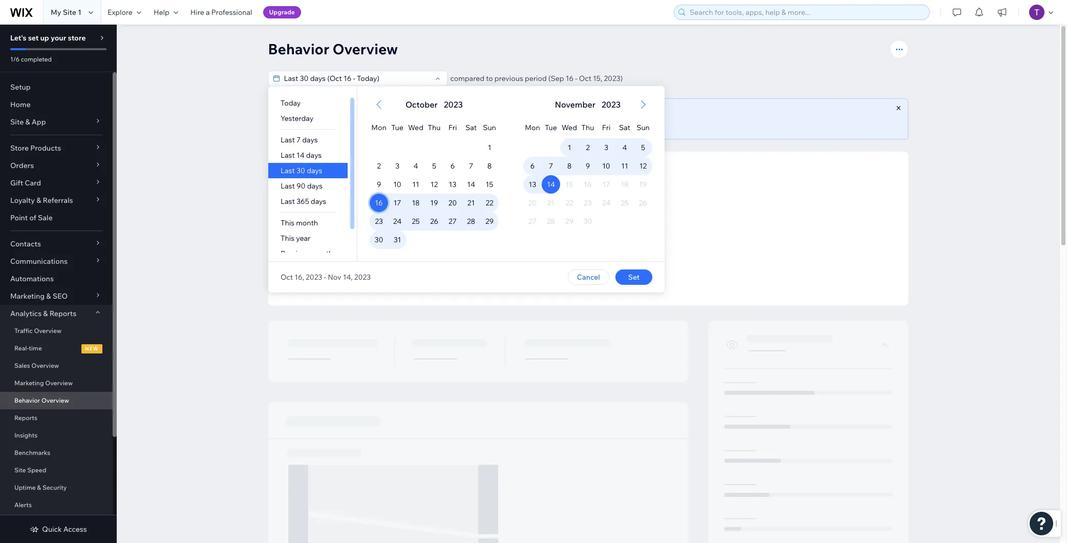 Task type: vqa. For each thing, say whether or not it's contained in the screenshot.
2 BUTTON
no



Task type: locate. For each thing, give the bounding box(es) containing it.
overview
[[549, 252, 575, 260]]

0 horizontal spatial 6
[[450, 161, 455, 171]]

previous month
[[280, 249, 333, 258]]

0 vertical spatial new
[[406, 109, 420, 116]]

2023 right '14,'
[[354, 273, 371, 282]]

-
[[575, 74, 578, 83], [324, 273, 326, 282]]

1 row group from the left
[[357, 138, 511, 261]]

this month
[[280, 218, 318, 227]]

month for this month
[[296, 218, 318, 227]]

1 horizontal spatial reports
[[50, 309, 76, 318]]

0 horizontal spatial wed
[[408, 123, 423, 132]]

mon left are
[[371, 123, 386, 132]]

on left the
[[440, 120, 449, 130]]

1 vertical spatial behavior overview
[[14, 397, 69, 404]]

2 this from the top
[[280, 234, 294, 243]]

traffic
[[14, 327, 33, 335]]

year
[[296, 234, 310, 243]]

thu left the
[[428, 123, 441, 132]]

last down last 14 days
[[280, 166, 295, 175]]

wed down "october"
[[408, 123, 423, 132]]

0 horizontal spatial 13
[[449, 180, 456, 189]]

your for learn
[[601, 270, 614, 278]]

orders
[[10, 161, 34, 170]]

on right clicks
[[356, 108, 365, 117]]

1 wed from the left
[[408, 123, 423, 132]]

1 horizontal spatial sat
[[619, 123, 630, 132]]

7 up 'tuesday, november 14, 2023' cell
[[549, 161, 553, 171]]

0 horizontal spatial site
[[383, 108, 396, 117]]

to
[[486, 74, 493, 83], [576, 270, 582, 278]]

24
[[393, 217, 401, 226]]

mon for 2
[[371, 123, 386, 132]]

0 horizontal spatial on
[[356, 108, 365, 117]]

alert
[[402, 98, 466, 111], [552, 98, 624, 111]]

1 vertical spatial site
[[10, 117, 24, 127]]

0 vertical spatial marketing
[[10, 292, 45, 301]]

gift card
[[10, 178, 41, 188]]

behavior down marketing overview at the left bottom of page
[[14, 397, 40, 404]]

2 13 from the left
[[529, 180, 536, 189]]

overview for marketing overview link
[[45, 379, 73, 387]]

1 horizontal spatial mon
[[525, 123, 540, 132]]

0 vertical spatial 5
[[641, 143, 645, 152]]

1 horizontal spatial site
[[606, 252, 616, 260]]

store
[[68, 33, 86, 43]]

0 horizontal spatial mon tue wed thu
[[371, 123, 441, 132]]

0 horizontal spatial 16
[[375, 198, 383, 207]]

- left nov
[[324, 273, 326, 282]]

benchmarks
[[14, 449, 50, 456]]

1 fri from the left
[[448, 123, 457, 132]]

16
[[566, 74, 574, 83], [375, 198, 383, 207]]

14 inside cell
[[547, 180, 555, 189]]

1 vertical spatial 10
[[393, 180, 401, 189]]

0 horizontal spatial 8
[[487, 161, 492, 171]]

reports down seo
[[50, 309, 76, 318]]

2 alert from the left
[[552, 98, 624, 111]]

reports up insights
[[14, 414, 37, 422]]

2 horizontal spatial 1
[[568, 143, 571, 152]]

card
[[25, 178, 41, 188]]

90
[[296, 181, 305, 191]]

point of sale
[[10, 213, 53, 222]]

16 left 17
[[375, 198, 383, 207]]

1 last from the top
[[280, 135, 295, 144]]

& for analytics
[[43, 309, 48, 318]]

tue for 7
[[545, 123, 557, 132]]

1 vertical spatial marketing
[[14, 379, 44, 387]]

report
[[503, 120, 524, 130]]

uptime
[[14, 484, 36, 491]]

18
[[412, 198, 420, 207]]

2 fri from the left
[[602, 123, 611, 132]]

store
[[10, 143, 29, 153]]

find out which buttons your visitors are clicking on the most. view report
[[281, 120, 524, 130]]

7 down out
[[296, 135, 301, 144]]

1/6
[[10, 55, 20, 63]]

1 vertical spatial 4
[[413, 161, 418, 171]]

1 vertical spatial site
[[606, 252, 616, 260]]

october
[[405, 99, 438, 110]]

new
[[406, 109, 420, 116], [85, 345, 99, 352]]

sat down 2023)
[[619, 123, 630, 132]]

mon tue wed thu down november
[[525, 123, 594, 132]]

& inside "popup button"
[[36, 196, 41, 205]]

completed
[[21, 55, 52, 63]]

last for last 90 days
[[280, 181, 295, 191]]

explore
[[108, 8, 133, 17]]

behavior overview inside behavior overview link
[[14, 397, 69, 404]]

new up are
[[406, 109, 420, 116]]

2 vertical spatial site
[[14, 466, 26, 474]]

this left year
[[280, 234, 294, 243]]

days up last 30 days
[[306, 151, 321, 160]]

1 horizontal spatial 7
[[469, 161, 473, 171]]

1 horizontal spatial behavior overview
[[268, 40, 398, 58]]

0 horizontal spatial 1
[[78, 8, 81, 17]]

days down out
[[302, 135, 318, 144]]

fri left the most.
[[448, 123, 457, 132]]

0 horizontal spatial 7
[[296, 135, 301, 144]]

13 up 20
[[449, 180, 456, 189]]

30 up the 90 in the left of the page
[[296, 166, 305, 175]]

0 vertical spatial this
[[280, 218, 294, 227]]

& left app
[[25, 117, 30, 127]]

2 horizontal spatial 7
[[549, 161, 553, 171]]

2 up monday, october 16, 2023 cell
[[377, 161, 381, 171]]

1 vertical spatial this
[[280, 234, 294, 243]]

days for last 365 days
[[311, 197, 326, 206]]

2023 down 2023)
[[602, 99, 621, 110]]

1 horizontal spatial mon tue wed thu
[[525, 123, 594, 132]]

last 30 days
[[280, 166, 322, 175]]

14
[[296, 151, 304, 160], [467, 180, 475, 189], [547, 180, 555, 189]]

most.
[[463, 120, 482, 130]]

3 last from the top
[[280, 166, 295, 175]]

list box
[[268, 95, 357, 261]]

last down find
[[280, 135, 295, 144]]

sat for 11
[[619, 123, 630, 132]]

2 thu from the left
[[581, 123, 594, 132]]

your up visitors
[[366, 108, 382, 117]]

1 horizontal spatial fri
[[602, 123, 611, 132]]

0 horizontal spatial alert
[[402, 98, 466, 111]]

overview inside behavior overview link
[[41, 397, 69, 404]]

row containing 30
[[370, 231, 499, 249]]

last for last 14 days
[[280, 151, 295, 160]]

to left previous
[[486, 74, 493, 83]]

your for analyze
[[366, 108, 382, 117]]

2 wed from the left
[[562, 123, 577, 132]]

0 horizontal spatial tue
[[391, 123, 403, 132]]

22
[[486, 198, 493, 207]]

once
[[576, 252, 590, 260]]

days for last 30 days
[[307, 166, 322, 175]]

1 horizontal spatial tue
[[545, 123, 557, 132]]

point of sale link
[[0, 209, 113, 226]]

days
[[302, 135, 318, 144], [306, 151, 321, 160], [307, 166, 322, 175], [307, 181, 322, 191], [311, 197, 326, 206]]

0 vertical spatial 11
[[621, 161, 628, 171]]

today
[[280, 98, 301, 108]]

0 horizontal spatial sat
[[465, 123, 477, 132]]

1 vertical spatial on
[[440, 120, 449, 130]]

overview inside sales overview link
[[31, 362, 59, 369]]

& for marketing
[[46, 292, 51, 301]]

site
[[63, 8, 76, 17], [10, 117, 24, 127], [14, 466, 26, 474]]

1 vertical spatial 12
[[431, 180, 438, 189]]

1 mon tue wed thu from the left
[[371, 123, 441, 132]]

out
[[297, 120, 308, 130]]

site left speed
[[14, 466, 26, 474]]

grid containing november
[[511, 86, 665, 261]]

1 horizontal spatial sun
[[637, 123, 650, 132]]

month for previous month
[[311, 249, 333, 258]]

fri down 2023)
[[602, 123, 611, 132]]

your right boost
[[601, 270, 614, 278]]

view
[[485, 120, 501, 130]]

16 inside cell
[[375, 198, 383, 207]]

2 row group from the left
[[511, 138, 665, 261]]

7
[[296, 135, 301, 144], [469, 161, 473, 171], [549, 161, 553, 171]]

mon tue wed thu down "october"
[[371, 123, 441, 132]]

your left visitors
[[359, 120, 374, 130]]

get
[[530, 252, 539, 260]]

2 down november
[[586, 143, 590, 152]]

0 horizontal spatial fri
[[448, 123, 457, 132]]

& right the loyalty
[[36, 196, 41, 205]]

1 down november
[[568, 143, 571, 152]]

26
[[430, 217, 438, 226]]

list box containing today
[[268, 95, 357, 261]]

1 horizontal spatial 1
[[488, 143, 491, 152]]

marketing for marketing & seo
[[10, 292, 45, 301]]

1 grid from the left
[[357, 86, 511, 261]]

tuesday, november 14, 2023 cell
[[542, 175, 560, 194]]

you'll get an overview once your site has more traffic.
[[513, 252, 664, 260]]

1 vertical spatial month
[[311, 249, 333, 258]]

0 vertical spatial -
[[575, 74, 578, 83]]

0 vertical spatial 10
[[602, 161, 610, 171]]

upgrade button
[[263, 6, 301, 18]]

overview inside marketing overview link
[[45, 379, 73, 387]]

1 vertical spatial 30
[[374, 235, 383, 244]]

1 alert from the left
[[402, 98, 466, 111]]

your inside sidebar element
[[51, 33, 66, 43]]

days right the 90 in the left of the page
[[307, 181, 322, 191]]

0 horizontal spatial mon
[[371, 123, 386, 132]]

0 horizontal spatial 3
[[395, 161, 399, 171]]

tue for 3
[[391, 123, 403, 132]]

this
[[280, 218, 294, 227], [280, 234, 294, 243]]

behavior overview
[[268, 40, 398, 58], [14, 397, 69, 404]]

0 vertical spatial reports
[[50, 309, 76, 318]]

16 right '(sep'
[[566, 74, 574, 83]]

& right uptime on the left bottom
[[37, 484, 41, 491]]

1 down view
[[488, 143, 491, 152]]

1 horizontal spatial 16
[[566, 74, 574, 83]]

0 horizontal spatial behavior overview
[[14, 397, 69, 404]]

0 horizontal spatial thu
[[428, 123, 441, 132]]

your for find
[[359, 120, 374, 130]]

your right up
[[51, 33, 66, 43]]

marketing
[[10, 292, 45, 301], [14, 379, 44, 387]]

0 horizontal spatial 10
[[393, 180, 401, 189]]

page skeleton image
[[268, 321, 909, 543]]

gift card button
[[0, 174, 113, 192]]

site down the home
[[10, 117, 24, 127]]

2 tue from the left
[[545, 123, 557, 132]]

2023 up the
[[444, 99, 463, 110]]

1 thu from the left
[[428, 123, 441, 132]]

contacts
[[10, 239, 41, 248]]

mon
[[371, 123, 386, 132], [525, 123, 540, 132]]

0 horizontal spatial oct
[[280, 273, 293, 282]]

1 vertical spatial 2
[[377, 161, 381, 171]]

wed for 4
[[408, 123, 423, 132]]

tue left clicking
[[391, 123, 403, 132]]

new inside sidebar element
[[85, 345, 99, 352]]

1 sat from the left
[[465, 123, 477, 132]]

1 horizontal spatial wed
[[562, 123, 577, 132]]

0 horizontal spatial new
[[85, 345, 99, 352]]

month up year
[[296, 218, 318, 227]]

1 horizontal spatial alert
[[552, 98, 624, 111]]

1 vertical spatial -
[[324, 273, 326, 282]]

hire a professional
[[190, 8, 252, 17]]

1 horizontal spatial 3
[[604, 143, 608, 152]]

which
[[310, 120, 330, 130]]

sat right the
[[465, 123, 477, 132]]

wed down november
[[562, 123, 577, 132]]

0 vertical spatial 12
[[640, 161, 647, 171]]

sales overview link
[[0, 357, 113, 374]]

sidebar element
[[0, 25, 117, 543]]

tue down november
[[545, 123, 557, 132]]

are
[[401, 120, 412, 130]]

1 vertical spatial 9
[[377, 180, 381, 189]]

grid
[[357, 86, 511, 261], [511, 86, 665, 261]]

1 horizontal spatial 2
[[586, 143, 590, 152]]

2 last from the top
[[280, 151, 295, 160]]

row containing 9
[[370, 175, 499, 194]]

has
[[617, 252, 627, 260]]

month up oct 16, 2023 - nov 14, 2023
[[311, 249, 333, 258]]

10
[[602, 161, 610, 171], [393, 180, 401, 189]]

1 horizontal spatial 11
[[621, 161, 628, 171]]

marketing inside popup button
[[10, 292, 45, 301]]

2 mon from the left
[[525, 123, 540, 132]]

sat
[[465, 123, 477, 132], [619, 123, 630, 132]]

mon right report
[[525, 123, 540, 132]]

0 vertical spatial behavior overview
[[268, 40, 398, 58]]

0 horizontal spatial reports
[[14, 414, 37, 422]]

thu for 9
[[581, 123, 594, 132]]

& down marketing & seo on the bottom left of the page
[[43, 309, 48, 318]]

2 horizontal spatial 14
[[547, 180, 555, 189]]

oct left 15,
[[579, 74, 592, 83]]

thu down november
[[581, 123, 594, 132]]

set button
[[616, 269, 652, 285]]

1 this from the top
[[280, 218, 294, 227]]

behavior
[[268, 40, 329, 58], [14, 397, 40, 404]]

thu
[[428, 123, 441, 132], [581, 123, 594, 132]]

days for last 90 days
[[307, 181, 322, 191]]

sun for 12
[[637, 123, 650, 132]]

1 8 from the left
[[487, 161, 492, 171]]

contacts button
[[0, 235, 113, 253]]

1 mon from the left
[[371, 123, 386, 132]]

row containing 23
[[370, 212, 499, 231]]

1 horizontal spatial 4
[[622, 143, 627, 152]]

row
[[370, 114, 499, 138], [523, 114, 652, 138], [523, 138, 652, 157], [370, 157, 499, 175], [523, 157, 652, 175], [370, 175, 499, 194], [523, 175, 652, 194], [370, 194, 499, 212], [523, 194, 652, 212], [370, 212, 499, 231], [523, 212, 652, 231], [370, 231, 499, 249]]

marketing up analytics
[[10, 292, 45, 301]]

this up this year
[[280, 218, 294, 227]]

4 last from the top
[[280, 181, 295, 191]]

1 horizontal spatial 5
[[641, 143, 645, 152]]

& left seo
[[46, 292, 51, 301]]

0 vertical spatial 9
[[586, 161, 590, 171]]

0 vertical spatial month
[[296, 218, 318, 227]]

1 horizontal spatial 12
[[640, 161, 647, 171]]

fri
[[448, 123, 457, 132], [602, 123, 611, 132]]

alert up clicking
[[402, 98, 466, 111]]

1 vertical spatial behavior
[[14, 397, 40, 404]]

of
[[29, 213, 36, 222]]

hire
[[190, 8, 204, 17]]

2 sat from the left
[[619, 123, 630, 132]]

None field
[[281, 71, 432, 86]]

5 last from the top
[[280, 197, 295, 206]]

to right how
[[576, 270, 582, 278]]

new up sales overview link
[[85, 345, 99, 352]]

1 for row group corresponding to grid containing october
[[488, 143, 491, 152]]

1 vertical spatial new
[[85, 345, 99, 352]]

store products
[[10, 143, 61, 153]]

quick access button
[[30, 525, 87, 534]]

1 horizontal spatial 9
[[586, 161, 590, 171]]

7 up 21
[[469, 161, 473, 171]]

overview
[[333, 40, 398, 58], [34, 327, 62, 335], [31, 362, 59, 369], [45, 379, 73, 387], [41, 397, 69, 404]]

2 mon tue wed thu from the left
[[525, 123, 594, 132]]

oct left 16,
[[280, 273, 293, 282]]

previous
[[495, 74, 523, 83]]

11
[[621, 161, 628, 171], [412, 180, 419, 189]]

1 inside row
[[568, 143, 571, 152]]

0 vertical spatial oct
[[579, 74, 592, 83]]

9
[[586, 161, 590, 171], [377, 180, 381, 189]]

1 horizontal spatial behavior
[[268, 40, 329, 58]]

Search for tools, apps, help & more... field
[[687, 5, 927, 19]]

site inside popup button
[[10, 117, 24, 127]]

1 vertical spatial 11
[[412, 180, 419, 189]]

last left '365'
[[280, 197, 295, 206]]

- right '(sep'
[[575, 74, 578, 83]]

1 right the my
[[78, 8, 81, 17]]

1 vertical spatial reports
[[14, 414, 37, 422]]

alert containing november
[[552, 98, 624, 111]]

days right '365'
[[311, 197, 326, 206]]

on
[[356, 108, 365, 117], [440, 120, 449, 130]]

the
[[450, 120, 462, 130]]

13 left 'tuesday, november 14, 2023' cell
[[529, 180, 536, 189]]

1 sun from the left
[[483, 123, 496, 132]]

speed
[[27, 466, 46, 474]]

5
[[641, 143, 645, 152], [432, 161, 436, 171]]

1 for row containing 1
[[568, 143, 571, 152]]

2 grid from the left
[[511, 86, 665, 261]]

0 horizontal spatial behavior
[[14, 397, 40, 404]]

overview inside 'traffic overview' link
[[34, 327, 62, 335]]

site left has
[[606, 252, 616, 260]]

behavior down "upgrade" 'button'
[[268, 40, 329, 58]]

app
[[32, 117, 46, 127]]

days up the last 90 days
[[307, 166, 322, 175]]

last down 'last 7 days' at the top of the page
[[280, 151, 295, 160]]

row containing 6
[[523, 157, 652, 175]]

1 tue from the left
[[391, 123, 403, 132]]

last 365 days
[[280, 197, 326, 206]]

mon tue wed thu
[[371, 123, 441, 132], [525, 123, 594, 132]]

1 horizontal spatial -
[[575, 74, 578, 83]]

2 sun from the left
[[637, 123, 650, 132]]

row group
[[357, 138, 511, 261], [511, 138, 665, 261]]

1 horizontal spatial thu
[[581, 123, 594, 132]]

30 down "23"
[[374, 235, 383, 244]]

marketing down sales
[[14, 379, 44, 387]]

fri for 6
[[448, 123, 457, 132]]

14,
[[343, 273, 353, 282]]

insights
[[14, 431, 37, 439]]

& for loyalty
[[36, 196, 41, 205]]

last left the 90 in the left of the page
[[280, 181, 295, 191]]

0 horizontal spatial sun
[[483, 123, 496, 132]]

site up visitors
[[383, 108, 396, 117]]

alert down 15,
[[552, 98, 624, 111]]

site right the my
[[63, 8, 76, 17]]



Task type: describe. For each thing, give the bounding box(es) containing it.
1 6 from the left
[[450, 161, 455, 171]]

point
[[10, 213, 28, 222]]

365
[[296, 197, 309, 206]]

1 13 from the left
[[449, 180, 456, 189]]

let's set up your store
[[10, 33, 86, 43]]

row containing 1
[[523, 138, 652, 157]]

alerts link
[[0, 496, 113, 514]]

0 horizontal spatial 9
[[377, 180, 381, 189]]

2 6 from the left
[[530, 161, 535, 171]]

1 horizontal spatial oct
[[579, 74, 592, 83]]

previous
[[280, 249, 309, 258]]

1 horizontal spatial 10
[[602, 161, 610, 171]]

row containing 13
[[523, 175, 652, 194]]

analytics & reports
[[10, 309, 76, 318]]

0 vertical spatial 4
[[622, 143, 627, 152]]

analytics
[[10, 309, 42, 318]]

loyalty & referrals
[[10, 196, 73, 205]]

last 7 days
[[280, 135, 318, 144]]

security
[[42, 484, 67, 491]]

uptime & security
[[14, 484, 67, 491]]

marketing overview link
[[0, 374, 113, 392]]

30 inside row group
[[374, 235, 383, 244]]

site speed
[[14, 466, 46, 474]]

reports link
[[0, 409, 113, 427]]

loyalty
[[10, 196, 35, 205]]

compared to previous period (sep 16 - oct 15, 2023)
[[451, 74, 623, 83]]

marketing & seo button
[[0, 287, 113, 305]]

days for last 14 days
[[306, 151, 321, 160]]

25
[[412, 217, 420, 226]]

setup link
[[0, 78, 113, 96]]

professional
[[211, 8, 252, 17]]

this for this month
[[280, 218, 294, 227]]

alert containing october
[[402, 98, 466, 111]]

2 8 from the left
[[567, 161, 572, 171]]

15
[[486, 180, 493, 189]]

boost
[[583, 270, 600, 278]]

1 horizontal spatial 14
[[467, 180, 475, 189]]

overview for 'traffic overview' link
[[34, 327, 62, 335]]

let's
[[10, 33, 26, 43]]

home link
[[0, 96, 113, 113]]

up
[[40, 33, 49, 43]]

0 horizontal spatial 2
[[377, 161, 381, 171]]

(sep
[[549, 74, 564, 83]]

alerts
[[14, 501, 32, 509]]

your right once
[[591, 252, 604, 260]]

nov
[[328, 273, 341, 282]]

last for last 7 days
[[280, 135, 295, 144]]

access
[[63, 525, 87, 534]]

site for site & app
[[10, 117, 24, 127]]

communications
[[10, 257, 68, 266]]

28
[[467, 217, 475, 226]]

sat for 7
[[465, 123, 477, 132]]

sun for 8
[[483, 123, 496, 132]]

23
[[375, 217, 383, 226]]

row containing 16
[[370, 194, 499, 212]]

days for last 7 days
[[302, 135, 318, 144]]

overview for sales overview link
[[31, 362, 59, 369]]

31
[[394, 235, 401, 244]]

0 vertical spatial site
[[63, 8, 76, 17]]

find
[[281, 120, 296, 130]]

grid containing october
[[357, 86, 511, 261]]

wed for 8
[[562, 123, 577, 132]]

site & app button
[[0, 113, 113, 131]]

hire a professional link
[[184, 0, 258, 25]]

last 90 days
[[280, 181, 322, 191]]

19
[[430, 198, 438, 207]]

marketing for marketing overview
[[14, 379, 44, 387]]

my site 1
[[51, 8, 81, 17]]

communications button
[[0, 253, 113, 270]]

1 vertical spatial 5
[[432, 161, 436, 171]]

1 horizontal spatial on
[[440, 120, 449, 130]]

2023 right 16,
[[306, 273, 322, 282]]

traffic
[[615, 270, 632, 278]]

0 horizontal spatial to
[[486, 74, 493, 83]]

1/6 completed
[[10, 55, 52, 63]]

time
[[29, 344, 42, 352]]

0 horizontal spatial 4
[[413, 161, 418, 171]]

last for last 30 days
[[280, 166, 295, 175]]

1 vertical spatial oct
[[280, 273, 293, 282]]

mon tue wed thu for 7
[[525, 123, 594, 132]]

mon for 6
[[525, 123, 540, 132]]

set
[[628, 273, 640, 282]]

thu for 5
[[428, 123, 441, 132]]

automations
[[10, 274, 54, 283]]

0 horizontal spatial 12
[[431, 180, 438, 189]]

fri for 10
[[602, 123, 611, 132]]

0 horizontal spatial 30
[[296, 166, 305, 175]]

my
[[51, 8, 61, 17]]

monday, october 16, 2023 cell
[[370, 194, 388, 212]]

this for this year
[[280, 234, 294, 243]]

more
[[629, 252, 644, 260]]

this year
[[280, 234, 310, 243]]

0 vertical spatial behavior
[[268, 40, 329, 58]]

15,
[[593, 74, 603, 83]]

traffic overview
[[14, 327, 62, 335]]

home
[[10, 100, 31, 109]]

cancel
[[577, 273, 600, 282]]

yesterday
[[280, 114, 313, 123]]

sales
[[14, 362, 30, 369]]

20
[[448, 198, 457, 207]]

0 horizontal spatial -
[[324, 273, 326, 282]]

last 14 days
[[280, 151, 321, 160]]

0 vertical spatial site
[[383, 108, 396, 117]]

last for last 365 days
[[280, 197, 295, 206]]

loyalty & referrals button
[[0, 192, 113, 209]]

behavior inside sidebar element
[[14, 397, 40, 404]]

uptime & security link
[[0, 479, 113, 496]]

referrals
[[43, 196, 73, 205]]

marketing & seo
[[10, 292, 68, 301]]

row containing 2
[[370, 157, 499, 175]]

visitors
[[375, 120, 399, 130]]

clicking
[[413, 120, 439, 130]]

quick
[[42, 525, 62, 534]]

analyze button clicks on your site
[[281, 108, 396, 117]]

& for site
[[25, 117, 30, 127]]

set
[[28, 33, 39, 43]]

november
[[555, 99, 596, 110]]

mon tue wed thu for 3
[[371, 123, 441, 132]]

analytics & reports button
[[0, 305, 113, 322]]

1 vertical spatial 3
[[395, 161, 399, 171]]

store products button
[[0, 139, 113, 157]]

compared
[[451, 74, 485, 83]]

0 horizontal spatial 14
[[296, 151, 304, 160]]

traffic overview link
[[0, 322, 113, 340]]

period
[[525, 74, 547, 83]]

seo
[[53, 292, 68, 301]]

21
[[467, 198, 475, 207]]

automations link
[[0, 270, 113, 287]]

overview for behavior overview link
[[41, 397, 69, 404]]

behavior overview link
[[0, 392, 113, 409]]

reports inside popup button
[[50, 309, 76, 318]]

site for site speed
[[14, 466, 26, 474]]

0 vertical spatial 16
[[566, 74, 574, 83]]

1 horizontal spatial to
[[576, 270, 582, 278]]

row group for grid containing november
[[511, 138, 665, 261]]

traffic.
[[645, 252, 664, 260]]

row group for grid containing october
[[357, 138, 511, 261]]

0 horizontal spatial 11
[[412, 180, 419, 189]]

benchmarks link
[[0, 444, 113, 462]]

29
[[485, 217, 494, 226]]

& for uptime
[[37, 484, 41, 491]]

an
[[541, 252, 548, 260]]



